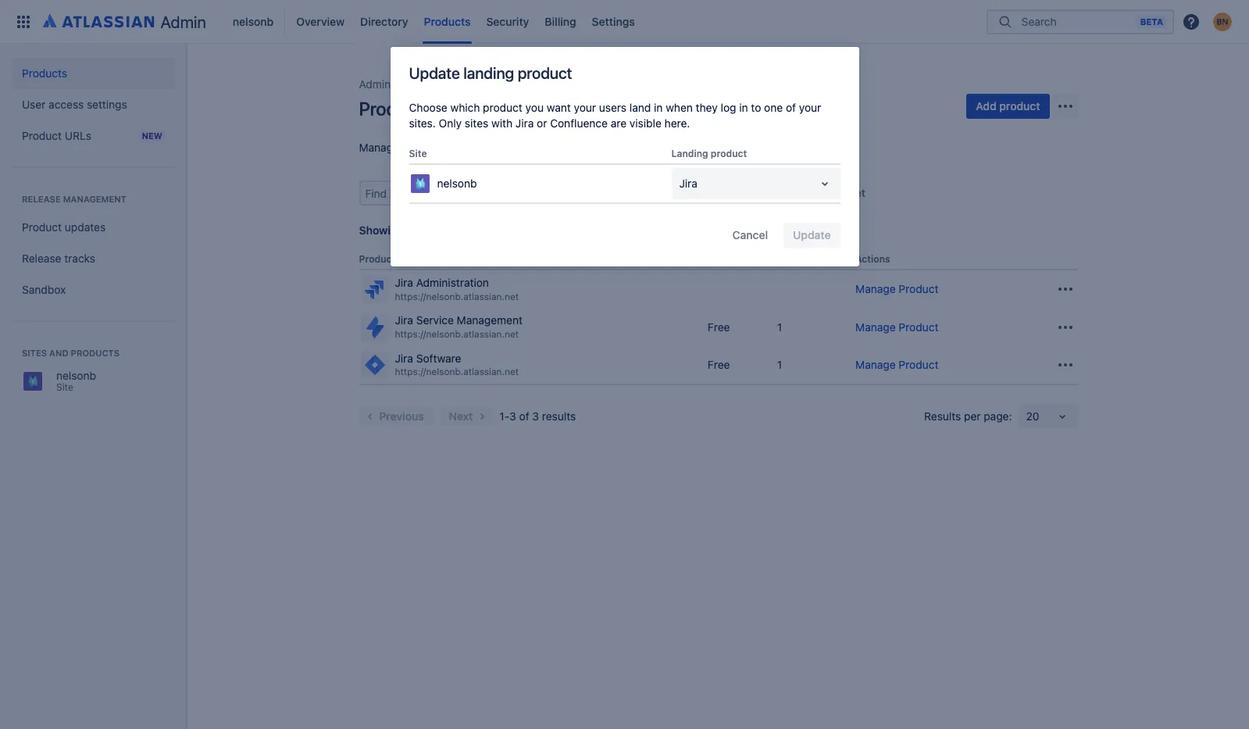 Task type: describe. For each thing, give the bounding box(es) containing it.
add product
[[976, 99, 1041, 113]]

update landing product
[[409, 64, 572, 82]]

service
[[416, 314, 454, 327]]

products for products link to the right
[[424, 14, 471, 28]]

add product button
[[967, 94, 1050, 119]]

when
[[666, 101, 693, 114]]

open image for jira
[[816, 174, 834, 193]]

landing product
[[672, 148, 747, 159]]

more
[[514, 141, 540, 154]]

release for release tracks
[[22, 252, 61, 265]]

Search field
[[1017, 7, 1138, 36]]

nelsonb site
[[56, 369, 96, 393]]

release tracks
[[22, 252, 95, 265]]

manage for jira service management
[[856, 320, 896, 333]]

product updates
[[22, 220, 106, 234]]

1 vertical spatial results
[[542, 409, 576, 423]]

new
[[142, 131, 163, 141]]

here.
[[665, 116, 690, 130]]

jira software image
[[362, 352, 387, 377]]

settings
[[592, 14, 635, 28]]

manage product link for jira administration
[[856, 282, 939, 296]]

product updates link
[[13, 212, 175, 243]]

user access settings
[[22, 98, 127, 111]]

urls
[[65, 129, 91, 142]]

nelsonb down changes,
[[437, 177, 477, 190]]

management
[[457, 314, 523, 327]]

visible
[[630, 116, 662, 130]]

0 horizontal spatial results
[[417, 224, 452, 237]]

directory link
[[356, 9, 413, 34]]

0 horizontal spatial your
[[574, 101, 596, 114]]

open image for 20
[[1053, 407, 1072, 426]]

or
[[537, 116, 547, 130]]

sites.
[[409, 116, 436, 130]]

management
[[63, 194, 127, 204]]

0 horizontal spatial products
[[71, 348, 120, 358]]

manage product link for jira software
[[856, 358, 939, 371]]

you
[[526, 101, 544, 114]]

per
[[965, 409, 981, 423]]

0 horizontal spatial nelsonb link
[[228, 9, 279, 34]]

product up you
[[518, 64, 572, 82]]

manage product for jira service management
[[856, 320, 939, 333]]

user
[[22, 98, 46, 111]]

update
[[409, 64, 460, 82]]

nelsonb up choose
[[410, 77, 450, 91]]

reset button
[[829, 181, 875, 206]]

3 right showing
[[407, 224, 414, 237]]

0 horizontal spatial products link
[[13, 58, 175, 89]]

organization.
[[679, 141, 744, 154]]

land
[[630, 101, 651, 114]]

landing
[[672, 148, 709, 159]]

3 right out
[[489, 224, 496, 237]]

choose
[[409, 101, 448, 114]]

settings link
[[588, 9, 640, 34]]

jira service management image
[[362, 315, 387, 340]]

confluence
[[550, 116, 608, 130]]

user access settings link
[[13, 89, 175, 120]]

add
[[976, 99, 997, 113]]

one
[[765, 101, 783, 114]]

overview link
[[292, 9, 350, 34]]

nelsonb down "sites and products"
[[56, 369, 96, 382]]

release management
[[22, 194, 127, 204]]

product inside button
[[1000, 99, 1041, 113]]

showing 3 results out of 3
[[359, 224, 498, 237]]

jira for jira software https://nelsonb.atlassian.net
[[395, 351, 413, 365]]

1-
[[500, 409, 510, 423]]

1 horizontal spatial products link
[[419, 9, 476, 34]]

1 horizontal spatial and
[[493, 141, 511, 154]]

plan
[[708, 253, 728, 265]]

jira service management https://nelsonb.atlassian.net
[[395, 314, 523, 340]]

https://nelsonb.atlassian.net for jira administration
[[395, 291, 519, 302]]

overview
[[296, 14, 345, 28]]

sites
[[22, 348, 47, 358]]

manage for jira software
[[856, 358, 896, 371]]

software
[[416, 351, 461, 365]]

jira for jira administration https://nelsonb.atlassian.net
[[395, 276, 413, 289]]

search icon image
[[997, 14, 1015, 29]]

jira administration https://nelsonb.atlassian.net
[[395, 276, 519, 302]]

directory
[[360, 14, 409, 28]]

out
[[455, 224, 472, 237]]

products for leftmost products link
[[22, 66, 67, 80]]

admin inside global navigation element
[[161, 12, 206, 31]]

1-3 of 3 results
[[500, 409, 576, 423]]

product inside 'link'
[[22, 220, 62, 234]]

all
[[560, 141, 571, 154]]

sandbox link
[[13, 274, 175, 306]]

product right landing
[[711, 148, 747, 159]]

users
[[599, 101, 627, 114]]

manage for jira administration
[[856, 282, 896, 296]]

of inside choose which product you want your users land in when they log in to one of your sites. only sites with jira or confluence are visible here.
[[786, 101, 796, 114]]

1 horizontal spatial nelsonb link
[[410, 75, 450, 94]]

jira inside choose which product you want your users land in when they log in to one of your sites. only sites with jira or confluence are visible here.
[[516, 116, 534, 130]]

0 vertical spatial site
[[409, 148, 427, 159]]

access
[[49, 98, 84, 111]]

for
[[543, 141, 557, 154]]

0 horizontal spatial in
[[642, 141, 650, 154]]

https://nelsonb.atlassian.net inside jira service management https://nelsonb.atlassian.net
[[395, 328, 519, 340]]



Task type: vqa. For each thing, say whether or not it's contained in the screenshot.
topmost the the
no



Task type: locate. For each thing, give the bounding box(es) containing it.
next image
[[473, 407, 492, 426]]

https://nelsonb.atlassian.net down 'administration'
[[395, 291, 519, 302]]

open image right 20
[[1053, 407, 1072, 426]]

sites
[[465, 116, 489, 130]]

cancel
[[733, 228, 768, 242]]

0 vertical spatial products
[[424, 14, 471, 28]]

0 vertical spatial open image
[[816, 174, 834, 193]]

https://nelsonb.atlassian.net
[[395, 291, 519, 302], [395, 328, 519, 340], [395, 366, 519, 378]]

changes,
[[444, 141, 490, 154]]

site
[[409, 148, 427, 159], [56, 381, 73, 393]]

1 horizontal spatial of
[[519, 409, 530, 423]]

1 for management
[[778, 320, 783, 333]]

updates
[[65, 220, 106, 234]]

2 vertical spatial manage product link
[[856, 358, 939, 371]]

3 https://nelsonb.atlassian.net from the top
[[395, 366, 519, 378]]

previous image
[[361, 407, 379, 426]]

jira inside jira service management https://nelsonb.atlassian.net
[[395, 314, 413, 327]]

2 manage product from the top
[[856, 320, 939, 333]]

site inside nelsonb site
[[56, 381, 73, 393]]

products link up update
[[419, 9, 476, 34]]

to
[[751, 101, 762, 114]]

free
[[708, 320, 730, 333], [708, 358, 730, 371]]

0 vertical spatial https://nelsonb.atlassian.net
[[395, 291, 519, 302]]

results per page:
[[925, 409, 1013, 423]]

1 horizontal spatial admin link
[[359, 75, 391, 94]]

they
[[696, 101, 718, 114]]

1 release from the top
[[22, 194, 61, 204]]

0 horizontal spatial and
[[49, 348, 68, 358]]

1 horizontal spatial admin
[[359, 77, 391, 91]]

2 https://nelsonb.atlassian.net from the top
[[395, 328, 519, 340]]

jira administration image
[[362, 277, 387, 302], [362, 277, 387, 302]]

0 vertical spatial products link
[[419, 9, 476, 34]]

jira software image
[[362, 352, 387, 377]]

billing link
[[540, 9, 581, 34]]

open image
[[816, 174, 834, 193], [1053, 407, 1072, 426]]

0 vertical spatial results
[[417, 224, 452, 237]]

product right add
[[1000, 99, 1041, 113]]

product up with in the top of the page
[[483, 101, 523, 114]]

of right "one"
[[786, 101, 796, 114]]

0 horizontal spatial admin
[[161, 12, 206, 31]]

1 vertical spatial free
[[708, 358, 730, 371]]

jira for jira service management https://nelsonb.atlassian.net
[[395, 314, 413, 327]]

1 vertical spatial 1
[[778, 358, 783, 371]]

2 horizontal spatial in
[[740, 101, 749, 114]]

page:
[[984, 409, 1013, 423]]

which
[[451, 101, 480, 114]]

3 right the next icon
[[510, 409, 517, 423]]

security link
[[482, 9, 534, 34]]

1 vertical spatial products
[[71, 348, 120, 358]]

products up user
[[22, 66, 67, 80]]

2 vertical spatial manage product
[[856, 358, 939, 371]]

0 vertical spatial release
[[22, 194, 61, 204]]

jira for jira
[[680, 177, 698, 190]]

1 vertical spatial of
[[475, 224, 486, 237]]

0 vertical spatial admin link
[[38, 9, 213, 34]]

release up product updates
[[22, 194, 61, 204]]

0 horizontal spatial open image
[[816, 174, 834, 193]]

1 horizontal spatial results
[[542, 409, 576, 423]]

https://nelsonb.atlassian.net down software
[[395, 366, 519, 378]]

manage access, changes, and more for all the products in your organization.
[[359, 141, 744, 154]]

admin link
[[38, 9, 213, 34], [359, 75, 391, 94]]

results left out
[[417, 224, 452, 237]]

users
[[778, 253, 804, 265]]

nelsonb link left overview link
[[228, 9, 279, 34]]

your right "one"
[[799, 101, 822, 114]]

0 vertical spatial free
[[708, 320, 730, 333]]

open image left reset
[[816, 174, 834, 193]]

beta
[[1141, 16, 1164, 26]]

jira down landing
[[680, 177, 698, 190]]

and right 'sites'
[[49, 348, 68, 358]]

2 horizontal spatial of
[[786, 101, 796, 114]]

products up nelsonb site
[[71, 348, 120, 358]]

1 https://nelsonb.atlassian.net from the top
[[395, 291, 519, 302]]

showing
[[359, 224, 404, 237]]

jira left 'administration'
[[395, 276, 413, 289]]

sites and products
[[22, 348, 120, 358]]

manage
[[359, 141, 399, 154], [856, 282, 896, 296], [856, 320, 896, 333], [856, 358, 896, 371]]

admin banner
[[0, 0, 1250, 44]]

1 for https://nelsonb.atlassian.net
[[778, 358, 783, 371]]

in left "to"
[[740, 101, 749, 114]]

in
[[654, 101, 663, 114], [740, 101, 749, 114], [642, 141, 650, 154]]

2 vertical spatial products
[[359, 98, 433, 120]]

0 horizontal spatial of
[[475, 224, 486, 237]]

https://nelsonb.atlassian.net down service
[[395, 328, 519, 340]]

nelsonb
[[233, 14, 274, 28], [410, 77, 450, 91], [437, 177, 477, 190], [56, 369, 96, 382]]

0 vertical spatial manage product link
[[856, 282, 939, 296]]

release up the sandbox
[[22, 252, 61, 265]]

free for management
[[708, 320, 730, 333]]

1 vertical spatial release
[[22, 252, 61, 265]]

0 vertical spatial of
[[786, 101, 796, 114]]

jira software https://nelsonb.atlassian.net
[[395, 351, 519, 378]]

products
[[424, 14, 471, 28], [22, 66, 67, 80], [359, 98, 433, 120]]

release for release management
[[22, 194, 61, 204]]

nelsonb link up choose
[[410, 75, 450, 94]]

your down 'here.'
[[653, 141, 676, 154]]

choose which product you want your users land in when they log in to one of your sites. only sites with jira or confluence are visible here.
[[409, 101, 822, 130]]

nelsonb inside global navigation element
[[233, 14, 274, 28]]

1 horizontal spatial in
[[654, 101, 663, 114]]

reset
[[837, 186, 866, 199]]

2 free from the top
[[708, 358, 730, 371]]

are
[[611, 116, 627, 130]]

Search text field
[[361, 182, 497, 204]]

admin
[[161, 12, 206, 31], [359, 77, 391, 91]]

0 vertical spatial products
[[593, 141, 639, 154]]

jira right jira service management image in the left of the page
[[395, 314, 413, 327]]

site down sites.
[[409, 148, 427, 159]]

products
[[593, 141, 639, 154], [71, 348, 120, 358]]

with
[[492, 116, 513, 130]]

the
[[574, 141, 590, 154]]

and
[[493, 141, 511, 154], [49, 348, 68, 358]]

2 vertical spatial of
[[519, 409, 530, 423]]

1 vertical spatial nelsonb link
[[410, 75, 450, 94]]

jira left or
[[516, 116, 534, 130]]

0 vertical spatial nelsonb link
[[228, 9, 279, 34]]

1 vertical spatial manage product
[[856, 320, 939, 333]]

results
[[417, 224, 452, 237], [542, 409, 576, 423]]

free for https://nelsonb.atlassian.net
[[708, 358, 730, 371]]

1 vertical spatial products
[[22, 66, 67, 80]]

3 right 1- at the bottom of the page
[[533, 409, 539, 423]]

0 horizontal spatial site
[[56, 381, 73, 393]]

1 horizontal spatial open image
[[1053, 407, 1072, 426]]

search image
[[497, 184, 515, 202]]

access,
[[402, 141, 441, 154]]

1 free from the top
[[708, 320, 730, 333]]

of right 1- at the bottom of the page
[[519, 409, 530, 423]]

nelsonb left overview
[[233, 14, 274, 28]]

manage product for jira software
[[856, 358, 939, 371]]

0 vertical spatial 1
[[778, 320, 783, 333]]

1 vertical spatial admin
[[359, 77, 391, 91]]

in right land
[[654, 101, 663, 114]]

release tracks link
[[13, 243, 175, 274]]

0 horizontal spatial admin link
[[38, 9, 213, 34]]

jira inside jira software https://nelsonb.atlassian.net
[[395, 351, 413, 365]]

products inside global navigation element
[[424, 14, 471, 28]]

tracks
[[64, 252, 95, 265]]

1 vertical spatial products link
[[13, 58, 175, 89]]

3 manage product link from the top
[[856, 358, 939, 371]]

cancel button
[[724, 223, 778, 248]]

and down with in the top of the page
[[493, 141, 511, 154]]

0 vertical spatial and
[[493, 141, 511, 154]]

jira right jira software image
[[395, 351, 413, 365]]

sandbox
[[22, 283, 66, 296]]

manage product link for jira service management
[[856, 320, 939, 333]]

2 horizontal spatial your
[[799, 101, 822, 114]]

jira inside jira administration https://nelsonb.atlassian.net
[[395, 276, 413, 289]]

results
[[925, 409, 962, 423]]

20
[[1027, 409, 1040, 423]]

products up update
[[424, 14, 471, 28]]

global navigation element
[[9, 0, 987, 43]]

actions
[[856, 253, 891, 265]]

site down "sites and products"
[[56, 381, 73, 393]]

atlassian image
[[43, 11, 154, 30], [43, 11, 154, 30]]

results right 1- at the bottom of the page
[[542, 409, 576, 423]]

in down visible
[[642, 141, 650, 154]]

1 vertical spatial open image
[[1053, 407, 1072, 426]]

security
[[487, 14, 529, 28]]

products link up "settings"
[[13, 58, 175, 89]]

products link
[[419, 9, 476, 34], [13, 58, 175, 89]]

1 horizontal spatial products
[[593, 141, 639, 154]]

billing
[[545, 14, 577, 28]]

2 manage product link from the top
[[856, 320, 939, 333]]

1 horizontal spatial site
[[409, 148, 427, 159]]

want
[[547, 101, 571, 114]]

release
[[22, 194, 61, 204], [22, 252, 61, 265]]

3 manage product from the top
[[856, 358, 939, 371]]

products down are
[[593, 141, 639, 154]]

1 manage product link from the top
[[856, 282, 939, 296]]

manage product link
[[856, 282, 939, 296], [856, 320, 939, 333], [856, 358, 939, 371]]

product inside choose which product you want your users land in when they log in to one of your sites. only sites with jira or confluence are visible here.
[[483, 101, 523, 114]]

https://nelsonb.atlassian.net for jira software
[[395, 366, 519, 378]]

1 vertical spatial admin link
[[359, 75, 391, 94]]

nelsonb link
[[228, 9, 279, 34], [410, 75, 450, 94]]

1 1 from the top
[[778, 320, 783, 333]]

3
[[407, 224, 414, 237], [489, 224, 496, 237], [510, 409, 517, 423], [533, 409, 539, 423]]

of right out
[[475, 224, 486, 237]]

1 vertical spatial manage product link
[[856, 320, 939, 333]]

manage product for jira administration
[[856, 282, 939, 296]]

product
[[518, 64, 572, 82], [1000, 99, 1041, 113], [483, 101, 523, 114], [711, 148, 747, 159]]

jira service management image
[[362, 315, 387, 340]]

0 vertical spatial manage product
[[856, 282, 939, 296]]

products up access,
[[359, 98, 433, 120]]

product urls
[[22, 129, 91, 142]]

manage product
[[856, 282, 939, 296], [856, 320, 939, 333], [856, 358, 939, 371]]

only
[[439, 116, 462, 130]]

1 horizontal spatial your
[[653, 141, 676, 154]]

2 1 from the top
[[778, 358, 783, 371]]

1
[[778, 320, 783, 333], [778, 358, 783, 371]]

1 vertical spatial site
[[56, 381, 73, 393]]

1 manage product from the top
[[856, 282, 939, 296]]

log
[[721, 101, 737, 114]]

administration
[[416, 276, 489, 289]]

landing
[[464, 64, 514, 82]]

0 vertical spatial admin
[[161, 12, 206, 31]]

your up confluence
[[574, 101, 596, 114]]

2 release from the top
[[22, 252, 61, 265]]

1 vertical spatial https://nelsonb.atlassian.net
[[395, 328, 519, 340]]

settings
[[87, 98, 127, 111]]

1 vertical spatial and
[[49, 348, 68, 358]]

2 vertical spatial https://nelsonb.atlassian.net
[[395, 366, 519, 378]]



